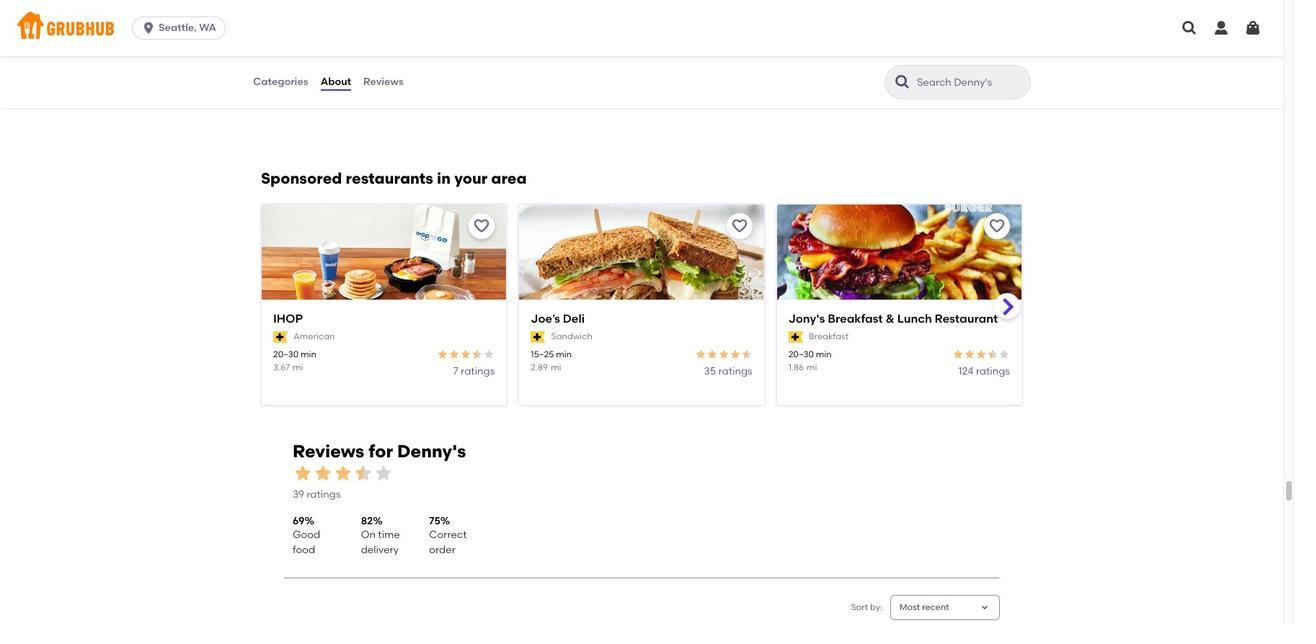 Task type: describe. For each thing, give the bounding box(es) containing it.
1 save this restaurant button from the left
[[469, 214, 495, 240]]

correct
[[429, 530, 467, 542]]

lunch
[[898, 313, 932, 326]]

reviews for reviews
[[363, 76, 404, 88]]

joe's
[[531, 313, 560, 326]]

3.67
[[273, 362, 290, 373]]

Sort by: field
[[900, 602, 949, 615]]

denny's
[[397, 441, 466, 462]]

jony's breakfast & lunch restaurant logo image
[[777, 205, 1022, 326]]

124 ratings
[[959, 365, 1010, 378]]

15–25 min 2.89 mi
[[531, 350, 572, 373]]

jony's breakfast & lunch restaurant
[[789, 313, 998, 326]]

order
[[429, 544, 456, 556]]

15–25
[[531, 350, 554, 360]]

about button
[[320, 56, 352, 108]]

categories button
[[252, 56, 309, 108]]

for
[[369, 441, 393, 462]]

food
[[293, 544, 315, 556]]

sort by:
[[851, 603, 883, 613]]

min for ihop
[[301, 350, 316, 360]]

ihop
[[273, 313, 303, 326]]

area
[[491, 170, 527, 188]]

1 svg image from the left
[[1181, 19, 1198, 37]]

min for joe's deli
[[556, 350, 572, 360]]

mi for ihop
[[293, 362, 303, 373]]

time
[[378, 530, 400, 542]]

most recent
[[900, 603, 949, 613]]

restaurants
[[346, 170, 433, 188]]

jony's
[[789, 313, 825, 326]]

7
[[453, 365, 458, 378]]

ihop logo image
[[262, 205, 506, 326]]

save this restaurant button for jony's
[[984, 214, 1010, 240]]

75 correct order
[[429, 515, 467, 556]]

joe's deli
[[531, 313, 585, 326]]

your
[[454, 170, 488, 188]]

20–30 for jony's breakfast & lunch restaurant
[[789, 350, 814, 360]]

good
[[293, 530, 320, 542]]

delivery
[[361, 544, 399, 556]]

subscription pass image for joe's deli
[[531, 331, 546, 343]]

seattle, wa button
[[132, 17, 231, 40]]

by:
[[870, 603, 883, 613]]

reviews for reviews for denny's
[[293, 441, 364, 462]]

sandwich
[[551, 332, 593, 342]]

recent
[[922, 603, 949, 613]]

Search Denny's  search field
[[916, 76, 1026, 89]]

ihop link
[[273, 312, 495, 328]]

sponsored restaurants in your area
[[261, 170, 527, 188]]



Task type: vqa. For each thing, say whether or not it's contained in the screenshot.
69
yes



Task type: locate. For each thing, give the bounding box(es) containing it.
reviews button
[[363, 56, 404, 108]]

breakfast down jony's
[[809, 332, 849, 342]]

in
[[437, 170, 451, 188]]

2.89
[[531, 362, 548, 373]]

save this restaurant image for ihop
[[473, 218, 491, 235]]

1 horizontal spatial svg image
[[1245, 19, 1262, 37]]

1 horizontal spatial svg image
[[1213, 19, 1230, 37]]

american
[[294, 332, 335, 342]]

ratings right 39 on the bottom left of the page
[[307, 489, 341, 502]]

jony's breakfast & lunch restaurant link
[[789, 312, 1010, 328]]

20–30 min 1.86 mi
[[789, 350, 832, 373]]

reviews for denny's
[[293, 441, 466, 462]]

mi inside 20–30 min 1.86 mi
[[807, 362, 817, 373]]

1 subscription pass image from the left
[[273, 331, 288, 343]]

subscription pass image for ihop
[[273, 331, 288, 343]]

ratings right 35
[[719, 365, 753, 378]]

82 on time delivery
[[361, 515, 400, 556]]

restaurant
[[935, 313, 998, 326]]

categories
[[253, 76, 308, 88]]

7 ratings
[[453, 365, 495, 378]]

1 mi from the left
[[293, 362, 303, 373]]

mi inside 20–30 min 3.67 mi
[[293, 362, 303, 373]]

deli
[[563, 313, 585, 326]]

on
[[361, 530, 376, 542]]

reviews
[[363, 76, 404, 88], [293, 441, 364, 462]]

ratings for ihop
[[461, 365, 495, 378]]

joe's deli logo image
[[519, 205, 764, 326]]

subscription pass image up 15–25
[[531, 331, 546, 343]]

min for jony's breakfast & lunch restaurant
[[816, 350, 832, 360]]

ratings for jony's breakfast & lunch restaurant
[[976, 365, 1010, 378]]

3 save this restaurant button from the left
[[984, 214, 1010, 240]]

2 horizontal spatial min
[[816, 350, 832, 360]]

seattle,
[[159, 22, 197, 34]]

main navigation navigation
[[0, 0, 1284, 56]]

mi right 2.89
[[551, 362, 561, 373]]

save this restaurant button for joe's
[[727, 214, 753, 240]]

3 min from the left
[[816, 350, 832, 360]]

2 save this restaurant image from the left
[[731, 218, 748, 235]]

caret down icon image
[[979, 603, 991, 614]]

ratings for joe's deli
[[719, 365, 753, 378]]

75
[[429, 515, 440, 528]]

0 horizontal spatial mi
[[293, 362, 303, 373]]

svg image inside the "seattle, wa" button
[[141, 21, 156, 35]]

1 horizontal spatial subscription pass image
[[531, 331, 546, 343]]

save this restaurant image
[[473, 218, 491, 235], [731, 218, 748, 235]]

min inside 20–30 min 3.67 mi
[[301, 350, 316, 360]]

39 ratings
[[293, 489, 341, 502]]

2 horizontal spatial save this restaurant button
[[984, 214, 1010, 240]]

1 vertical spatial reviews
[[293, 441, 364, 462]]

min down jony's
[[816, 350, 832, 360]]

subscription pass image
[[273, 331, 288, 343], [531, 331, 546, 343]]

0 horizontal spatial 20–30
[[273, 350, 299, 360]]

mi inside 15–25 min 2.89 mi
[[551, 362, 561, 373]]

wa
[[199, 22, 216, 34]]

1 20–30 from the left
[[273, 350, 299, 360]]

35
[[704, 365, 716, 378]]

subscription pass image down ihop at the bottom left of the page
[[273, 331, 288, 343]]

mi right 3.67
[[293, 362, 303, 373]]

most
[[900, 603, 920, 613]]

2 svg image from the left
[[1213, 19, 1230, 37]]

save this restaurant button
[[469, 214, 495, 240], [727, 214, 753, 240], [984, 214, 1010, 240]]

69
[[293, 515, 305, 528]]

breakfast left &
[[828, 313, 883, 326]]

ratings right 7
[[461, 365, 495, 378]]

2 subscription pass image from the left
[[531, 331, 546, 343]]

35 ratings
[[704, 365, 753, 378]]

20–30 min 3.67 mi
[[273, 350, 316, 373]]

min down sandwich
[[556, 350, 572, 360]]

0 vertical spatial breakfast
[[828, 313, 883, 326]]

mi for jony's breakfast & lunch restaurant
[[807, 362, 817, 373]]

joe's deli link
[[531, 312, 753, 328]]

20–30 up 1.86
[[789, 350, 814, 360]]

ratings
[[461, 365, 495, 378], [719, 365, 753, 378], [976, 365, 1010, 378], [307, 489, 341, 502]]

1 horizontal spatial save this restaurant image
[[731, 218, 748, 235]]

mi right 1.86
[[807, 362, 817, 373]]

2 save this restaurant button from the left
[[727, 214, 753, 240]]

0 horizontal spatial svg image
[[1181, 19, 1198, 37]]

20–30
[[273, 350, 299, 360], [789, 350, 814, 360]]

1 horizontal spatial save this restaurant button
[[727, 214, 753, 240]]

124
[[959, 365, 974, 378]]

82
[[361, 515, 373, 528]]

1 min from the left
[[301, 350, 316, 360]]

breakfast
[[828, 313, 883, 326], [809, 332, 849, 342]]

0 vertical spatial reviews
[[363, 76, 404, 88]]

min down american
[[301, 350, 316, 360]]

svg image
[[1245, 19, 1262, 37], [141, 21, 156, 35]]

39
[[293, 489, 304, 502]]

20–30 inside 20–30 min 3.67 mi
[[273, 350, 299, 360]]

1 vertical spatial breakfast
[[809, 332, 849, 342]]

star icon image
[[437, 349, 449, 361], [449, 349, 460, 361], [460, 349, 472, 361], [472, 349, 483, 361], [472, 349, 483, 361], [483, 349, 495, 361], [695, 349, 706, 361], [706, 349, 718, 361], [718, 349, 730, 361], [730, 349, 741, 361], [741, 349, 753, 361], [741, 349, 753, 361], [953, 349, 964, 361], [964, 349, 976, 361], [976, 349, 987, 361], [987, 349, 999, 361], [987, 349, 999, 361], [999, 349, 1010, 361], [293, 464, 313, 484], [313, 464, 333, 484], [333, 464, 353, 484], [353, 464, 374, 484], [353, 464, 374, 484], [374, 464, 394, 484]]

20–30 up 3.67
[[273, 350, 299, 360]]

min
[[301, 350, 316, 360], [556, 350, 572, 360], [816, 350, 832, 360]]

0 horizontal spatial save this restaurant image
[[473, 218, 491, 235]]

reviews inside button
[[363, 76, 404, 88]]

1.86
[[789, 362, 804, 373]]

min inside 20–30 min 1.86 mi
[[816, 350, 832, 360]]

20–30 inside 20–30 min 1.86 mi
[[789, 350, 814, 360]]

svg image
[[1181, 19, 1198, 37], [1213, 19, 1230, 37]]

reviews right the about
[[363, 76, 404, 88]]

reviews up 39 ratings
[[293, 441, 364, 462]]

1 horizontal spatial mi
[[551, 362, 561, 373]]

save this restaurant image
[[989, 218, 1006, 235]]

20–30 for ihop
[[273, 350, 299, 360]]

3 mi from the left
[[807, 362, 817, 373]]

subscription pass image
[[789, 331, 803, 343]]

0 horizontal spatial save this restaurant button
[[469, 214, 495, 240]]

mi for joe's deli
[[551, 362, 561, 373]]

min inside 15–25 min 2.89 mi
[[556, 350, 572, 360]]

save this restaurant image for joe's deli
[[731, 218, 748, 235]]

1 save this restaurant image from the left
[[473, 218, 491, 235]]

seattle, wa
[[159, 22, 216, 34]]

0 horizontal spatial min
[[301, 350, 316, 360]]

sponsored
[[261, 170, 342, 188]]

1 horizontal spatial 20–30
[[789, 350, 814, 360]]

about
[[321, 76, 351, 88]]

mi
[[293, 362, 303, 373], [551, 362, 561, 373], [807, 362, 817, 373]]

2 20–30 from the left
[[789, 350, 814, 360]]

2 mi from the left
[[551, 362, 561, 373]]

ratings right 124
[[976, 365, 1010, 378]]

1 horizontal spatial min
[[556, 350, 572, 360]]

2 min from the left
[[556, 350, 572, 360]]

2 horizontal spatial mi
[[807, 362, 817, 373]]

sort
[[851, 603, 868, 613]]

0 horizontal spatial svg image
[[141, 21, 156, 35]]

&
[[886, 313, 895, 326]]

0 horizontal spatial subscription pass image
[[273, 331, 288, 343]]

search icon image
[[894, 74, 911, 91]]

69 good food
[[293, 515, 320, 556]]



